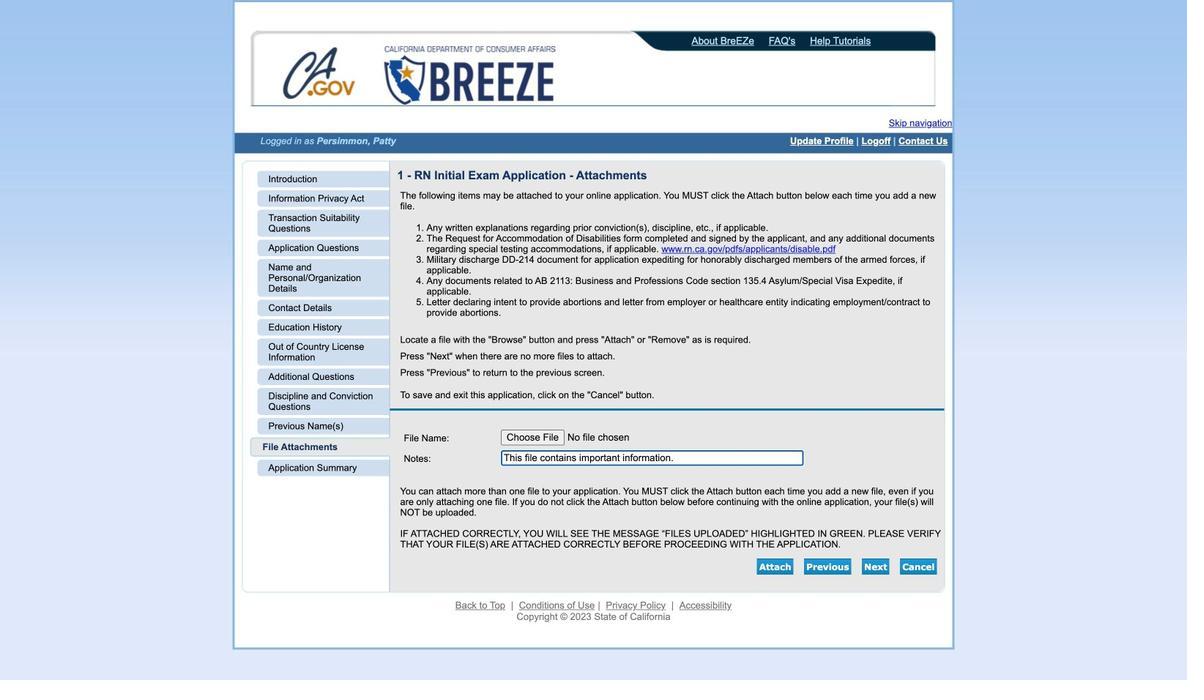 Task type: locate. For each thing, give the bounding box(es) containing it.
ca.gov image
[[282, 46, 357, 103]]

None submit
[[757, 559, 794, 575], [805, 559, 852, 575], [862, 559, 890, 575], [901, 559, 938, 575], [757, 559, 794, 575], [805, 559, 852, 575], [862, 559, 890, 575], [901, 559, 938, 575]]

None file field
[[501, 430, 686, 446]]

state of california breeze image
[[381, 46, 559, 105]]

None text field
[[501, 451, 804, 466]]



